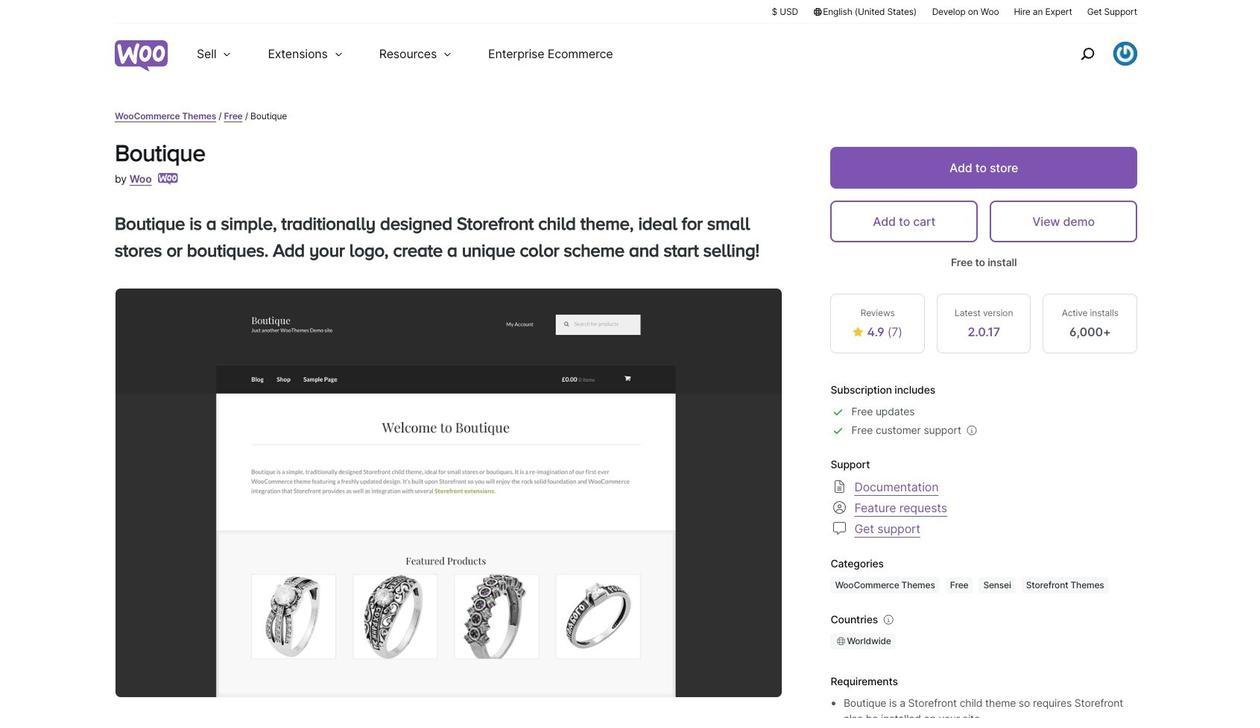 Task type: describe. For each thing, give the bounding box(es) containing it.
extra information image
[[965, 423, 980, 438]]

circle user image
[[831, 499, 849, 516]]

circle info image
[[881, 612, 896, 627]]

search image
[[1076, 42, 1100, 66]]

service navigation menu element
[[1049, 29, 1138, 78]]

product header image: image
[[116, 289, 782, 718]]



Task type: locate. For each thing, give the bounding box(es) containing it.
developed by woocommerce image
[[158, 173, 178, 185]]

breadcrumb element
[[115, 110, 1138, 123]]

file lines image
[[831, 478, 849, 496]]

open account menu image
[[1114, 42, 1138, 66]]

message image
[[831, 519, 849, 537]]

globe image
[[835, 635, 847, 647]]



